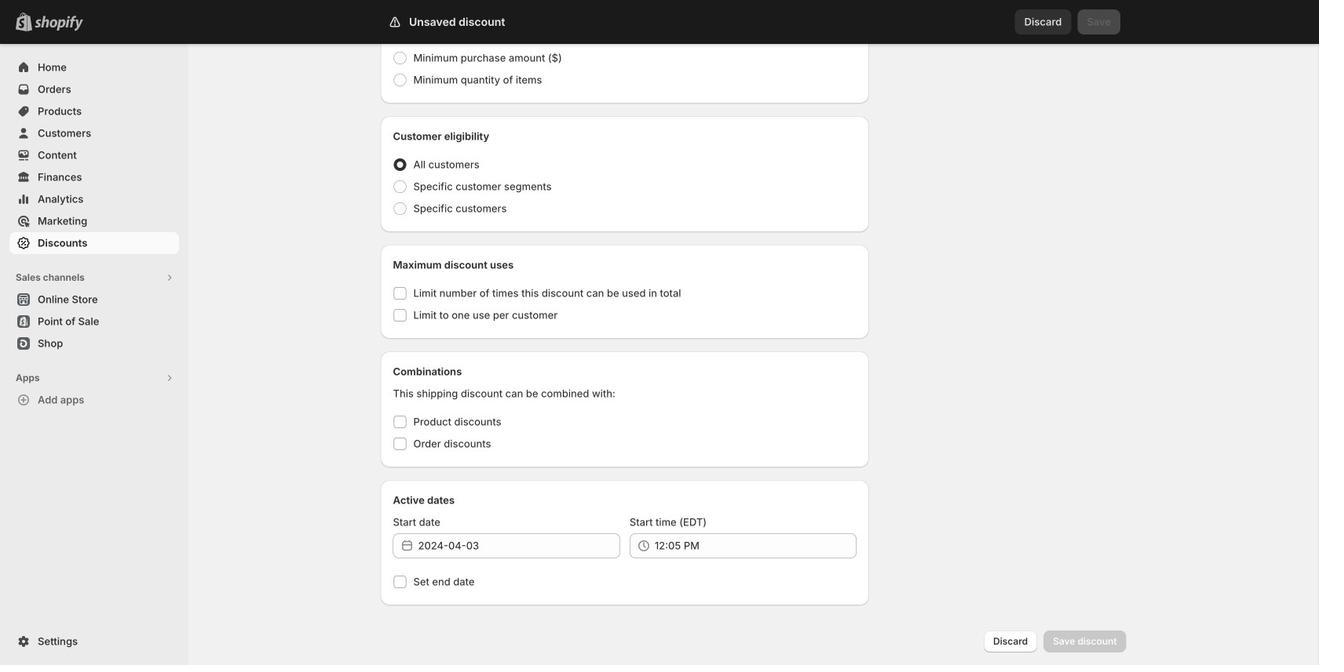Task type: describe. For each thing, give the bounding box(es) containing it.
Enter time text field
[[655, 534, 857, 559]]



Task type: locate. For each thing, give the bounding box(es) containing it.
YYYY-MM-DD text field
[[418, 534, 620, 559]]

shopify image
[[35, 16, 83, 31]]



Task type: vqa. For each thing, say whether or not it's contained in the screenshot.
text box
no



